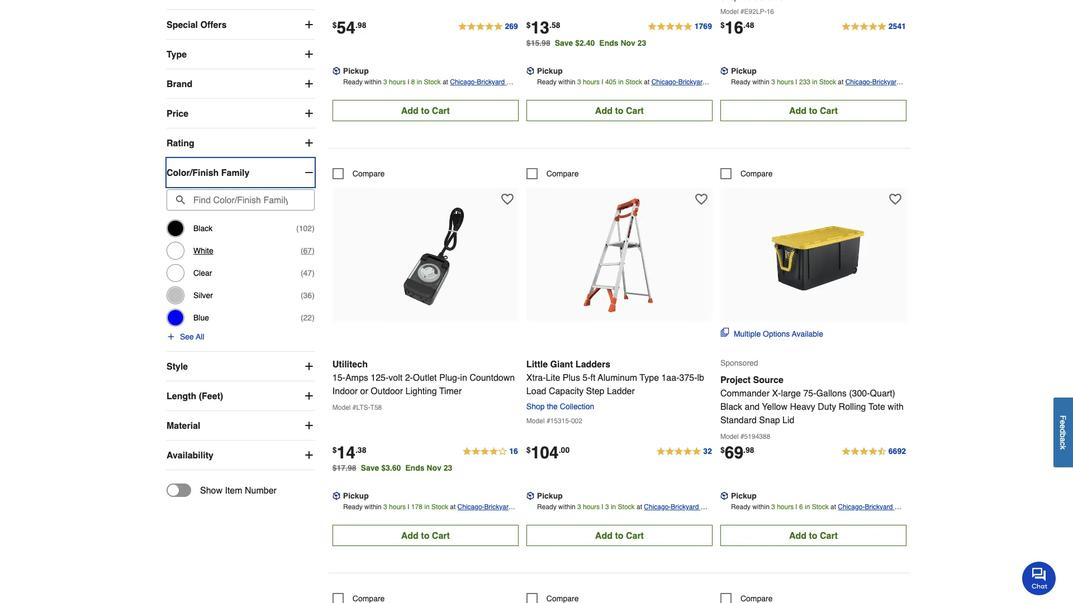 Task type: locate. For each thing, give the bounding box(es) containing it.
hours inside ready within 3 hours | 8 in stock at chicago-brickyard lowe's
[[389, 78, 406, 86]]

material button
[[167, 412, 315, 441]]

actual price $104.00 element
[[527, 444, 570, 463]]

2 pickup image from the left
[[527, 493, 535, 501]]

4 ) from the top
[[312, 292, 315, 301]]

and
[[745, 402, 760, 412]]

chicago-brickyard lowe's button for ready within 3 hours | 8 in stock at chicago-brickyard lowe's
[[450, 77, 519, 97]]

d
[[1059, 429, 1068, 434]]

1 horizontal spatial pickup image
[[527, 493, 535, 501]]

0 horizontal spatial save
[[361, 464, 379, 473]]

| inside ready within 3 hours | 3 in stock at chicago-brickyard lowe's
[[602, 504, 604, 512]]

3 pickup image from the left
[[721, 67, 729, 75]]

16 inside 4 stars image
[[510, 448, 518, 456]]

price button
[[167, 99, 315, 128]]

in inside ready within 3 hours | 3 in stock at chicago-brickyard lowe's
[[611, 504, 616, 512]]

1 horizontal spatial 16
[[725, 18, 744, 38]]

in inside the ready within 3 hours | 233 in stock at chicago-brickyard lowe's
[[813, 78, 818, 86]]

model down "shop"
[[527, 418, 545, 426]]

outdoor
[[371, 386, 403, 397]]

add to cart button down ready within 3 hours | 6 in stock at chicago-brickyard lowe's
[[721, 526, 907, 547]]

ends right '$3.60'
[[406, 464, 425, 473]]

3 compare from the left
[[741, 170, 773, 179]]

chicago- for ready within 3 hours | 6 in stock at chicago-brickyard lowe's
[[838, 504, 865, 512]]

69
[[725, 444, 744, 463]]

3 inside ready within 3 hours | 405 in stock at chicago-brickyard lowe's
[[578, 78, 581, 86]]

in
[[417, 78, 422, 86], [619, 78, 624, 86], [813, 78, 818, 86], [460, 373, 467, 383], [425, 504, 430, 512], [611, 504, 616, 512], [805, 504, 811, 512]]

material
[[167, 421, 200, 431]]

$ 54 .98
[[333, 18, 367, 38]]

4 stars image
[[462, 446, 519, 459]]

ends nov 23 element
[[600, 39, 651, 48], [406, 464, 457, 473]]

model down indoor
[[333, 404, 351, 412]]

|
[[408, 78, 410, 86], [602, 78, 604, 86], [796, 78, 798, 86], [408, 504, 410, 512], [602, 504, 604, 512], [796, 504, 798, 512]]

0 horizontal spatial heart outline image
[[502, 194, 514, 206]]

to down ready within 3 hours | 3 in stock at chicago-brickyard lowe's
[[615, 531, 624, 541]]

add to cart button down ready within 3 hours | 3 in stock at chicago-brickyard lowe's
[[527, 526, 713, 547]]

add to cart button down the ready within 3 hours | 233 in stock at chicago-brickyard lowe's
[[721, 100, 907, 122]]

save down .38
[[361, 464, 379, 473]]

add down 405
[[595, 106, 613, 116]]

# down the the
[[547, 418, 551, 426]]

heart outline image
[[502, 194, 514, 206], [696, 194, 708, 206], [890, 194, 902, 206]]

within inside the ready within 3 hours | 233 in stock at chicago-brickyard lowe's
[[753, 78, 770, 86]]

$3.60
[[382, 464, 401, 473]]

gallons
[[817, 389, 847, 399]]

chicago- inside ready within 3 hours | 405 in stock at chicago-brickyard lowe's
[[652, 78, 679, 86]]

3 inside the ready within 3 hours | 233 in stock at chicago-brickyard lowe's
[[772, 78, 776, 86]]

add to cart down the ready within 3 hours | 233 in stock at chicago-brickyard lowe's
[[790, 106, 838, 116]]

in inside ready within 3 hours | 6 in stock at chicago-brickyard lowe's
[[805, 504, 811, 512]]

in inside ready within 3 hours | 8 in stock at chicago-brickyard lowe's
[[417, 78, 422, 86]]

model for model # 15315-002
[[527, 418, 545, 426]]

e up d
[[1059, 421, 1068, 425]]

pickup image
[[333, 493, 340, 501], [527, 493, 535, 501], [721, 493, 729, 501]]

) for ( 102 )
[[312, 225, 315, 233]]

ready within 3 hours | 8 in stock at chicago-brickyard lowe's
[[343, 78, 507, 97]]

lowe's for 3
[[644, 515, 665, 523]]

add to cart down ready within 3 hours | 8 in stock at chicago-brickyard lowe's
[[401, 106, 450, 116]]

ready down $ 54 .98 at the top left
[[343, 78, 363, 86]]

within inside ready within 3 hours | 8 in stock at chicago-brickyard lowe's
[[365, 78, 382, 86]]

pickup for ready within 3 hours | 3 in stock at chicago-brickyard lowe's
[[537, 492, 563, 501]]

2541 button
[[842, 20, 907, 34]]

5 stars image for 16
[[842, 20, 907, 34]]

brickyard inside ready within 3 hours | 6 in stock at chicago-brickyard lowe's
[[865, 504, 893, 512]]

0 vertical spatial nov
[[621, 39, 636, 48]]

amps
[[346, 373, 368, 383]]

# up actual price $69.98 element
[[741, 434, 745, 441]]

ready inside ready within 3 hours | 405 in stock at chicago-brickyard lowe's
[[537, 78, 557, 86]]

in for ready within 3 hours | 178 in stock at chicago-brickyard lowe's
[[425, 504, 430, 512]]

multiple options available link
[[721, 328, 824, 340]]

nov
[[621, 39, 636, 48], [427, 464, 442, 473]]

at for 178
[[450, 504, 456, 512]]

chicago- inside ready within 3 hours | 8 in stock at chicago-brickyard lowe's
[[450, 78, 477, 86]]

6 plus image from the top
[[304, 450, 315, 462]]

47
[[303, 269, 312, 278]]

plus image inside see all button
[[167, 333, 176, 342]]

stock inside ready within 3 hours | 6 in stock at chicago-brickyard lowe's
[[812, 504, 829, 512]]

stock inside ready within 3 hours | 178 in stock at chicago-brickyard lowe's
[[432, 504, 448, 512]]

0 horizontal spatial 16
[[510, 448, 518, 456]]

ready within 3 hours | 6 in stock at chicago-brickyard lowe's
[[732, 504, 895, 523]]

add for add to cart button below ready within 3 hours | 178 in stock at chicago-brickyard lowe's on the bottom left of the page
[[401, 531, 419, 541]]

brickyard inside ready within 3 hours | 8 in stock at chicago-brickyard lowe's
[[477, 78, 505, 86]]

2 horizontal spatial heart outline image
[[890, 194, 902, 206]]

add to cart button down ready within 3 hours | 8 in stock at chicago-brickyard lowe's
[[333, 100, 519, 122]]

1 horizontal spatial pickup image
[[527, 67, 535, 75]]

chicago- inside ready within 3 hours | 3 in stock at chicago-brickyard lowe's
[[644, 504, 671, 512]]

lowe's inside ready within 3 hours | 8 in stock at chicago-brickyard lowe's
[[450, 90, 471, 97]]

ready down $17.98
[[343, 504, 363, 512]]

1 horizontal spatial save
[[555, 39, 573, 48]]

save down .58
[[555, 39, 573, 48]]

1aa-
[[662, 373, 680, 383]]

within inside ready within 3 hours | 405 in stock at chicago-brickyard lowe's
[[559, 78, 576, 86]]

multiple
[[734, 330, 761, 339]]

plus image inside length (feet) button
[[304, 391, 315, 402]]

plus image inside rating button
[[304, 138, 315, 149]]

plus image for rating
[[304, 138, 315, 149]]

$17.98
[[333, 464, 357, 473]]

stock inside ready within 3 hours | 3 in stock at chicago-brickyard lowe's
[[618, 504, 635, 512]]

to down ready within 3 hours | 8 in stock at chicago-brickyard lowe's
[[421, 106, 430, 116]]

# for 15315-002
[[547, 418, 551, 426]]

special
[[167, 20, 198, 30]]

brickyard inside ready within 3 hours | 405 in stock at chicago-brickyard lowe's
[[679, 78, 707, 86]]

chicago- for ready within 3 hours | 178 in stock at chicago-brickyard lowe's
[[458, 504, 485, 512]]

ends for 13
[[600, 39, 619, 48]]

1 horizontal spatial ends
[[600, 39, 619, 48]]

0 horizontal spatial .98
[[356, 21, 367, 30]]

1 vertical spatial ends nov 23 element
[[406, 464, 457, 473]]

233
[[800, 78, 811, 86]]

add down 233 on the top right of page
[[790, 106, 807, 116]]

6692 button
[[842, 446, 907, 459]]

# up .48
[[741, 8, 745, 16]]

1 pickup image from the left
[[333, 67, 340, 75]]

brickyard inside ready within 3 hours | 3 in stock at chicago-brickyard lowe's
[[671, 504, 699, 512]]

pickup image
[[333, 67, 340, 75], [527, 67, 535, 75], [721, 67, 729, 75]]

add down ready within 3 hours | 6 in stock at chicago-brickyard lowe's
[[790, 531, 807, 541]]

ends
[[600, 39, 619, 48], [406, 464, 425, 473]]

0 horizontal spatial black
[[193, 225, 213, 233]]

at inside ready within 3 hours | 405 in stock at chicago-brickyard lowe's
[[644, 78, 650, 86]]

plus image
[[304, 19, 315, 30], [304, 49, 315, 60], [304, 108, 315, 119], [304, 138, 315, 149], [304, 421, 315, 432], [304, 450, 315, 462]]

| inside ready within 3 hours | 8 in stock at chicago-brickyard lowe's
[[408, 78, 410, 86]]

1 ) from the top
[[312, 225, 315, 233]]

model up the $ 16 .48
[[721, 8, 739, 16]]

1 vertical spatial 16
[[725, 18, 744, 38]]

0 horizontal spatial 23
[[444, 464, 453, 473]]

compare for 5014114195 element
[[547, 170, 579, 179]]

plus image inside special offers button
[[304, 19, 315, 30]]

$ inside $ 69 .98
[[721, 446, 725, 455]]

125-
[[371, 373, 389, 383]]

2 horizontal spatial pickup image
[[721, 67, 729, 75]]

3
[[384, 78, 387, 86], [578, 78, 581, 86], [772, 78, 776, 86], [384, 504, 387, 512], [578, 504, 581, 512], [606, 504, 609, 512], [772, 504, 776, 512]]

hours for 8
[[389, 78, 406, 86]]

| inside ready within 3 hours | 6 in stock at chicago-brickyard lowe's
[[796, 504, 798, 512]]

add to cart down ready within 3 hours | 178 in stock at chicago-brickyard lowe's on the bottom left of the page
[[401, 531, 450, 541]]

1 horizontal spatial heart outline image
[[696, 194, 708, 206]]

collection
[[560, 403, 595, 412]]

quart)
[[870, 389, 896, 399]]

1 vertical spatial black
[[721, 402, 743, 412]]

at inside the ready within 3 hours | 233 in stock at chicago-brickyard lowe's
[[838, 78, 844, 86]]

2 plus image from the top
[[304, 49, 315, 60]]

lowe's inside ready within 3 hours | 178 in stock at chicago-brickyard lowe's
[[458, 515, 478, 523]]

brickyard for ready within 3 hours | 178 in stock at chicago-brickyard lowe's
[[485, 504, 513, 512]]

3 inside ready within 3 hours | 6 in stock at chicago-brickyard lowe's
[[772, 504, 776, 512]]

actual price $14.38 element
[[333, 444, 367, 463]]

3 for ready within 3 hours | 233 in stock at chicago-brickyard lowe's
[[772, 78, 776, 86]]

8
[[412, 78, 415, 86]]

1 horizontal spatial compare
[[547, 170, 579, 179]]

5014300771 element
[[333, 168, 385, 180]]

special offers button
[[167, 10, 315, 39]]

t58
[[371, 404, 382, 412]]

f e e d b a c k button
[[1054, 398, 1074, 468]]

plus image inside availability button
[[304, 450, 315, 462]]

0 horizontal spatial nov
[[427, 464, 442, 473]]

ready
[[343, 78, 363, 86], [537, 78, 557, 86], [732, 78, 751, 86], [343, 504, 363, 512], [537, 504, 557, 512], [732, 504, 751, 512]]

1 vertical spatial ends
[[406, 464, 425, 473]]

5 stars image
[[458, 20, 519, 34], [647, 20, 713, 34], [842, 20, 907, 34], [656, 446, 713, 459]]

ends nov 23 element for 14
[[406, 464, 457, 473]]

$ 13 .58
[[527, 18, 561, 38]]

type up brand
[[167, 49, 187, 60]]

cart down ready within 3 hours | 405 in stock at chicago-brickyard lowe's
[[626, 106, 644, 116]]

ft
[[591, 373, 596, 383]]

lite
[[546, 373, 561, 383]]

) up 36
[[312, 269, 315, 278]]

ready inside ready within 3 hours | 178 in stock at chicago-brickyard lowe's
[[343, 504, 363, 512]]

utilitech 15-amps 125-volt 2-outlet plug-in countdown indoor or outdoor lighting timer
[[333, 359, 515, 397]]

$ for 104
[[527, 446, 531, 455]]

hours inside ready within 3 hours | 405 in stock at chicago-brickyard lowe's
[[583, 78, 600, 86]]

(
[[296, 225, 299, 233], [301, 247, 303, 256], [301, 269, 303, 278], [301, 292, 303, 301], [301, 314, 303, 323]]

23
[[638, 39, 647, 48], [444, 464, 453, 473]]

pickup image for ready within 3 hours | 6 in stock at chicago-brickyard lowe's
[[721, 493, 729, 501]]

0 vertical spatial 23
[[638, 39, 647, 48]]

in for ready within 3 hours | 233 in stock at chicago-brickyard lowe's
[[813, 78, 818, 86]]

ready inside the ready within 3 hours | 233 in stock at chicago-brickyard lowe's
[[732, 78, 751, 86]]

pickup image down $17.98
[[333, 493, 340, 501]]

pickup image for ready within 3 hours | 405 in stock at chicago-brickyard lowe's
[[527, 67, 535, 75]]

chicago- inside ready within 3 hours | 178 in stock at chicago-brickyard lowe's
[[458, 504, 485, 512]]

) down 36
[[312, 314, 315, 323]]

length (feet) button
[[167, 382, 315, 411]]

3 plus image from the top
[[304, 108, 315, 119]]

add down ready within 3 hours | 3 in stock at chicago-brickyard lowe's
[[595, 531, 613, 541]]

brickyard for ready within 3 hours | 405 in stock at chicago-brickyard lowe's
[[679, 78, 707, 86]]

model up '69'
[[721, 434, 739, 441]]

2 horizontal spatial pickup image
[[721, 493, 729, 501]]

hours inside the ready within 3 hours | 233 in stock at chicago-brickyard lowe's
[[777, 78, 794, 86]]

plus image for style
[[304, 362, 315, 373]]

1 pickup image from the left
[[333, 493, 340, 501]]

5 plus image from the top
[[304, 421, 315, 432]]

.98 inside $ 69 .98
[[744, 446, 755, 455]]

offers
[[200, 20, 227, 30]]

| inside ready within 3 hours | 178 in stock at chicago-brickyard lowe's
[[408, 504, 410, 512]]

in inside ready within 3 hours | 405 in stock at chicago-brickyard lowe's
[[619, 78, 624, 86]]

ready down $ 69 .98
[[732, 504, 751, 512]]

1 horizontal spatial nov
[[621, 39, 636, 48]]

$ inside the $ 16 .48
[[721, 21, 725, 30]]

number
[[245, 486, 277, 496]]

23 up ready within 3 hours | 405 in stock at chicago-brickyard lowe's
[[638, 39, 647, 48]]

add to cart button down ready within 3 hours | 405 in stock at chicago-brickyard lowe's
[[527, 100, 713, 122]]

nov right $2.40
[[621, 39, 636, 48]]

pickup image down '69'
[[721, 493, 729, 501]]

405
[[606, 78, 617, 86]]

save
[[555, 39, 573, 48], [361, 464, 379, 473]]

little giant ladders xtra-lite plus 5-ft aluminum type 1aa-375-lb load capacity step ladder
[[527, 359, 705, 397]]

0 vertical spatial save
[[555, 39, 573, 48]]

3 pickup image from the left
[[721, 493, 729, 501]]

1 horizontal spatial ends nov 23 element
[[600, 39, 651, 48]]

add to cart down ready within 3 hours | 6 in stock at chicago-brickyard lowe's
[[790, 531, 838, 541]]

.58
[[550, 21, 561, 30]]

pickup image down actual price $16.48 'element'
[[721, 67, 729, 75]]

pickup image down $15.98
[[527, 67, 535, 75]]

$ for 16
[[721, 21, 725, 30]]

3 for ready within 3 hours | 405 in stock at chicago-brickyard lowe's
[[578, 78, 581, 86]]

5 stars image containing 269
[[458, 20, 519, 34]]

within inside ready within 3 hours | 6 in stock at chicago-brickyard lowe's
[[753, 504, 770, 512]]

ready inside ready within 3 hours | 6 in stock at chicago-brickyard lowe's
[[732, 504, 751, 512]]

plus image inside price button
[[304, 108, 315, 119]]

0 vertical spatial black
[[193, 225, 213, 233]]

pickup down $ 54 .98 at the top left
[[343, 67, 369, 76]]

lowe's inside ready within 3 hours | 6 in stock at chicago-brickyard lowe's
[[838, 515, 859, 523]]

within inside ready within 3 hours | 178 in stock at chicago-brickyard lowe's
[[365, 504, 382, 512]]

plus image inside style button
[[304, 362, 315, 373]]

cart
[[432, 106, 450, 116], [626, 106, 644, 116], [820, 106, 838, 116], [432, 531, 450, 541], [626, 531, 644, 541], [820, 531, 838, 541]]

to down ready within 3 hours | 405 in stock at chicago-brickyard lowe's
[[615, 106, 624, 116]]

compare inside 5013943287 element
[[741, 170, 773, 179]]

lowe's inside ready within 3 hours | 3 in stock at chicago-brickyard lowe's
[[644, 515, 665, 523]]

pickup down $ 69 .98
[[731, 492, 757, 501]]

hours inside ready within 3 hours | 178 in stock at chicago-brickyard lowe's
[[389, 504, 406, 512]]

0 horizontal spatial compare
[[353, 170, 385, 179]]

#
[[741, 8, 745, 16], [353, 404, 357, 412], [547, 418, 551, 426], [741, 434, 745, 441]]

1 horizontal spatial type
[[640, 373, 659, 383]]

in for ready within 3 hours | 405 in stock at chicago-brickyard lowe's
[[619, 78, 624, 86]]

pickup down $15.98
[[537, 67, 563, 76]]

3 for ready within 3 hours | 178 in stock at chicago-brickyard lowe's
[[384, 504, 387, 512]]

type left 1aa-
[[640, 373, 659, 383]]

stock inside the ready within 3 hours | 233 in stock at chicago-brickyard lowe's
[[820, 78, 837, 86]]

0 vertical spatial type
[[167, 49, 187, 60]]

2 horizontal spatial compare
[[741, 170, 773, 179]]

plus image inside type 'button'
[[304, 49, 315, 60]]

brickyard for ready within 3 hours | 8 in stock at chicago-brickyard lowe's
[[477, 78, 505, 86]]

ends nov 23 element right $2.40
[[600, 39, 651, 48]]

at inside ready within 3 hours | 3 in stock at chicago-brickyard lowe's
[[637, 504, 643, 512]]

# for lts-t58
[[353, 404, 357, 412]]

| for 405
[[602, 78, 604, 86]]

$ inside $ 54 .98
[[333, 21, 337, 30]]

ready down actual price $16.48 'element'
[[732, 78, 751, 86]]

compare inside 5014114195 element
[[547, 170, 579, 179]]

3551290 element
[[527, 594, 579, 604]]

pickup for ready within 3 hours | 8 in stock at chicago-brickyard lowe's
[[343, 67, 369, 76]]

in for ready within 3 hours | 3 in stock at chicago-brickyard lowe's
[[611, 504, 616, 512]]

plus image inside 'brand' button
[[304, 79, 315, 90]]

$ inside $ 104 .00
[[527, 446, 531, 455]]

) up 47
[[312, 247, 315, 256]]

2 horizontal spatial 16
[[767, 8, 775, 16]]

5 stars image for 104
[[656, 446, 713, 459]]

.38
[[356, 446, 367, 455]]

1 horizontal spatial 23
[[638, 39, 647, 48]]

cart down the ready within 3 hours | 233 in stock at chicago-brickyard lowe's
[[820, 106, 838, 116]]

add to cart down ready within 3 hours | 3 in stock at chicago-brickyard lowe's
[[595, 531, 644, 541]]

actual price $69.98 element
[[721, 444, 755, 463]]

2 pickup image from the left
[[527, 67, 535, 75]]

269 button
[[458, 20, 519, 34]]

color/finish family
[[167, 168, 250, 178]]

3 for ready within 3 hours | 6 in stock at chicago-brickyard lowe's
[[772, 504, 776, 512]]

at inside ready within 3 hours | 8 in stock at chicago-brickyard lowe's
[[443, 78, 448, 86]]

pickup down $17.98
[[343, 492, 369, 501]]

availability button
[[167, 442, 315, 471]]

with
[[888, 402, 904, 412]]

plus image
[[304, 79, 315, 90], [167, 333, 176, 342], [304, 362, 315, 373], [304, 391, 315, 402]]

model for model # lts-t58
[[333, 404, 351, 412]]

| for 233
[[796, 78, 798, 86]]

add for add to cart button under ready within 3 hours | 405 in stock at chicago-brickyard lowe's
[[595, 106, 613, 116]]

0 horizontal spatial pickup image
[[333, 493, 340, 501]]

show item number element
[[167, 485, 277, 498]]

lowe's for 6
[[838, 515, 859, 523]]

brickyard inside ready within 3 hours | 178 in stock at chicago-brickyard lowe's
[[485, 504, 513, 512]]

5 stars image containing 2541
[[842, 20, 907, 34]]

hours inside ready within 3 hours | 3 in stock at chicago-brickyard lowe's
[[583, 504, 600, 512]]

3 inside ready within 3 hours | 8 in stock at chicago-brickyard lowe's
[[384, 78, 387, 86]]

$15.98 save $2.40 ends nov 23
[[527, 39, 647, 48]]

$ 69 .98
[[721, 444, 755, 463]]

3 ) from the top
[[312, 269, 315, 278]]

2 vertical spatial 16
[[510, 448, 518, 456]]

) down 47
[[312, 292, 315, 301]]

stock for 405
[[626, 78, 643, 86]]

lowe's inside ready within 3 hours | 405 in stock at chicago-brickyard lowe's
[[652, 90, 673, 97]]

| inside the ready within 3 hours | 233 in stock at chicago-brickyard lowe's
[[796, 78, 798, 86]]

ends nov 23 element right '$3.60'
[[406, 464, 457, 473]]

15315-
[[551, 418, 571, 426]]

ready inside ready within 3 hours | 8 in stock at chicago-brickyard lowe's
[[343, 78, 363, 86]]

1 vertical spatial .98
[[744, 446, 755, 455]]

1 vertical spatial 23
[[444, 464, 453, 473]]

ready for ready within 3 hours | 6 in stock at chicago-brickyard lowe's
[[732, 504, 751, 512]]

at for 233
[[838, 78, 844, 86]]

black up standard
[[721, 402, 743, 412]]

hours inside ready within 3 hours | 6 in stock at chicago-brickyard lowe's
[[777, 504, 794, 512]]

1 plus image from the top
[[304, 19, 315, 30]]

e up b
[[1059, 425, 1068, 429]]

pickup down actual price $104.00 element
[[537, 492, 563, 501]]

brickyard for ready within 3 hours | 6 in stock at chicago-brickyard lowe's
[[865, 504, 893, 512]]

lowe's for 405
[[652, 90, 673, 97]]

within inside ready within 3 hours | 3 in stock at chicago-brickyard lowe's
[[559, 504, 576, 512]]

ends right $2.40
[[600, 39, 619, 48]]

in inside ready within 3 hours | 178 in stock at chicago-brickyard lowe's
[[425, 504, 430, 512]]

within for ready within 3 hours | 3 in stock at chicago-brickyard lowe's
[[559, 504, 576, 512]]

nov right '$3.60'
[[427, 464, 442, 473]]

1 horizontal spatial black
[[721, 402, 743, 412]]

within for ready within 3 hours | 6 in stock at chicago-brickyard lowe's
[[753, 504, 770, 512]]

add for add to cart button under ready within 3 hours | 6 in stock at chicago-brickyard lowe's
[[790, 531, 807, 541]]

to down ready within 3 hours | 178 in stock at chicago-brickyard lowe's on the bottom left of the page
[[421, 531, 430, 541]]

1 vertical spatial nov
[[427, 464, 442, 473]]

stock for 6
[[812, 504, 829, 512]]

pickup image down 54 on the top left of page
[[333, 67, 340, 75]]

stock for 8
[[424, 78, 441, 86]]

compare inside 5014300771 element
[[353, 170, 385, 179]]

add down ready within 3 hours | 8 in stock at chicago-brickyard lowe's
[[401, 106, 419, 116]]

0 vertical spatial .98
[[356, 21, 367, 30]]

at inside ready within 3 hours | 178 in stock at chicago-brickyard lowe's
[[450, 504, 456, 512]]

) up ( 67 ) in the top left of the page
[[312, 225, 315, 233]]

hours for 178
[[389, 504, 406, 512]]

23 for 14
[[444, 464, 453, 473]]

1 horizontal spatial .98
[[744, 446, 755, 455]]

5 ) from the top
[[312, 314, 315, 323]]

0 vertical spatial ends nov 23 element
[[600, 39, 651, 48]]

stock inside ready within 3 hours | 8 in stock at chicago-brickyard lowe's
[[424, 78, 441, 86]]

32
[[704, 448, 712, 456]]

.48
[[744, 21, 755, 30]]

add down 178
[[401, 531, 419, 541]]

3 inside ready within 3 hours | 178 in stock at chicago-brickyard lowe's
[[384, 504, 387, 512]]

availability
[[167, 451, 214, 461]]

savings save $3.60 element
[[361, 464, 457, 473]]

ends for 14
[[406, 464, 425, 473]]

0 horizontal spatial pickup image
[[333, 67, 340, 75]]

hours
[[389, 78, 406, 86], [583, 78, 600, 86], [777, 78, 794, 86], [389, 504, 406, 512], [583, 504, 600, 512], [777, 504, 794, 512]]

ready down $15.98
[[537, 78, 557, 86]]

add for add to cart button underneath the ready within 3 hours | 233 in stock at chicago-brickyard lowe's
[[790, 106, 807, 116]]

.98 inside $ 54 .98
[[356, 21, 367, 30]]

2 compare from the left
[[547, 170, 579, 179]]

f
[[1059, 416, 1068, 421]]

1 vertical spatial save
[[361, 464, 379, 473]]

at inside ready within 3 hours | 6 in stock at chicago-brickyard lowe's
[[831, 504, 837, 512]]

2 ) from the top
[[312, 247, 315, 256]]

5 stars image containing 32
[[656, 446, 713, 459]]

5 stars image containing 1769
[[647, 20, 713, 34]]

black up white
[[193, 225, 213, 233]]

ready down actual price $104.00 element
[[537, 504, 557, 512]]

add to cart button down ready within 3 hours | 178 in stock at chicago-brickyard lowe's on the bottom left of the page
[[333, 526, 519, 547]]

chicago- for ready within 3 hours | 233 in stock at chicago-brickyard lowe's
[[846, 78, 873, 86]]

hours for 405
[[583, 78, 600, 86]]

# down indoor
[[353, 404, 357, 412]]

pickup for ready within 3 hours | 6 in stock at chicago-brickyard lowe's
[[731, 492, 757, 501]]

0 vertical spatial ends
[[600, 39, 619, 48]]

brickyard inside the ready within 3 hours | 233 in stock at chicago-brickyard lowe's
[[873, 78, 901, 86]]

0 horizontal spatial ends
[[406, 464, 425, 473]]

nov for 14
[[427, 464, 442, 473]]

0 horizontal spatial ends nov 23 element
[[406, 464, 457, 473]]

| inside ready within 3 hours | 405 in stock at chicago-brickyard lowe's
[[602, 78, 604, 86]]

2541
[[889, 22, 907, 31]]

chicago- for ready within 3 hours | 3 in stock at chicago-brickyard lowe's
[[644, 504, 671, 512]]

4 plus image from the top
[[304, 138, 315, 149]]

chicago- inside ready within 3 hours | 6 in stock at chicago-brickyard lowe's
[[838, 504, 865, 512]]

stock inside ready within 3 hours | 405 in stock at chicago-brickyard lowe's
[[626, 78, 643, 86]]

0 horizontal spatial type
[[167, 49, 187, 60]]

ready inside ready within 3 hours | 3 in stock at chicago-brickyard lowe's
[[537, 504, 557, 512]]

lowe's inside the ready within 3 hours | 233 in stock at chicago-brickyard lowe's
[[846, 90, 867, 97]]

at for 6
[[831, 504, 837, 512]]

commander
[[721, 389, 770, 399]]

chicago- inside the ready within 3 hours | 233 in stock at chicago-brickyard lowe's
[[846, 78, 873, 86]]

0 vertical spatial 16
[[767, 8, 775, 16]]

$ for 54
[[333, 21, 337, 30]]

show
[[200, 486, 223, 496]]

the
[[547, 403, 558, 412]]

1 compare from the left
[[353, 170, 385, 179]]

add for add to cart button under ready within 3 hours | 8 in stock at chicago-brickyard lowe's
[[401, 106, 419, 116]]

plus image for material
[[304, 421, 315, 432]]

$ inside $ 14 .38
[[333, 446, 337, 455]]

$ inside $ 13 .58
[[527, 21, 531, 30]]

pickup image down 104
[[527, 493, 535, 501]]

plus image inside material button
[[304, 421, 315, 432]]

1 vertical spatial type
[[640, 373, 659, 383]]

23 up ready within 3 hours | 178 in stock at chicago-brickyard lowe's on the bottom left of the page
[[444, 464, 453, 473]]

within for ready within 3 hours | 178 in stock at chicago-brickyard lowe's
[[365, 504, 382, 512]]

save for 13
[[555, 39, 573, 48]]

) for ( 36 )
[[312, 292, 315, 301]]

pickup down actual price $16.48 'element'
[[731, 67, 757, 76]]

pickup image for ready within 3 hours | 233 in stock at chicago-brickyard lowe's
[[721, 67, 729, 75]]

5013596545 element
[[333, 594, 385, 604]]



Task type: describe. For each thing, give the bounding box(es) containing it.
1769 button
[[647, 20, 713, 34]]

all
[[196, 333, 204, 342]]

brickyard for ready within 3 hours | 3 in stock at chicago-brickyard lowe's
[[671, 504, 699, 512]]

5013943287 element
[[721, 168, 773, 180]]

plus image for type
[[304, 49, 315, 60]]

project source commander x-large 75-gallons (300-quart) black and yellow heavy duty rolling tote with standard snap lid image
[[752, 194, 875, 317]]

( for 22
[[301, 314, 303, 323]]

pickup image for ready within 3 hours | 3 in stock at chicago-brickyard lowe's
[[527, 493, 535, 501]]

| for 178
[[408, 504, 410, 512]]

indoor
[[333, 386, 358, 397]]

timer
[[439, 386, 462, 397]]

lowe's for 8
[[450, 90, 471, 97]]

lb
[[698, 373, 705, 383]]

black inside project source commander x-large 75-gallons (300-quart) black and yellow heavy duty rolling tote with standard snap lid
[[721, 402, 743, 412]]

within for ready within 3 hours | 233 in stock at chicago-brickyard lowe's
[[753, 78, 770, 86]]

( 67 )
[[301, 247, 315, 256]]

color/finish family button
[[167, 159, 315, 188]]

within for ready within 3 hours | 405 in stock at chicago-brickyard lowe's
[[559, 78, 576, 86]]

pickup for ready within 3 hours | 233 in stock at chicago-brickyard lowe's
[[731, 67, 757, 76]]

ready for ready within 3 hours | 405 in stock at chicago-brickyard lowe's
[[537, 78, 557, 86]]

x-
[[773, 389, 781, 399]]

( for 67
[[301, 247, 303, 256]]

1 heart outline image from the left
[[502, 194, 514, 206]]

special offers
[[167, 20, 227, 30]]

# for e92lp-16
[[741, 8, 745, 16]]

cart down ready within 3 hours | 8 in stock at chicago-brickyard lowe's
[[432, 106, 450, 116]]

rating button
[[167, 129, 315, 158]]

item
[[225, 486, 242, 496]]

cart down ready within 3 hours | 6 in stock at chicago-brickyard lowe's
[[820, 531, 838, 541]]

$ for 69
[[721, 446, 725, 455]]

5 stars image for 13
[[647, 20, 713, 34]]

ready within 3 hours | 3 in stock at chicago-brickyard lowe's
[[537, 504, 701, 523]]

at for 405
[[644, 78, 650, 86]]

rating
[[167, 138, 194, 148]]

heavy
[[790, 402, 816, 412]]

plus image for availability
[[304, 450, 315, 462]]

ready within 3 hours | 405 in stock at chicago-brickyard lowe's
[[537, 78, 709, 97]]

within for ready within 3 hours | 8 in stock at chicago-brickyard lowe's
[[365, 78, 382, 86]]

cart down ready within 3 hours | 178 in stock at chicago-brickyard lowe's on the bottom left of the page
[[432, 531, 450, 541]]

32 button
[[656, 446, 713, 459]]

(300-
[[850, 389, 870, 399]]

add to cart down ready within 3 hours | 405 in stock at chicago-brickyard lowe's
[[595, 106, 644, 116]]

available
[[792, 330, 824, 339]]

in for ready within 3 hours | 8 in stock at chicago-brickyard lowe's
[[417, 78, 422, 86]]

plug-
[[440, 373, 460, 383]]

104
[[531, 444, 559, 463]]

chicago- for ready within 3 hours | 405 in stock at chicago-brickyard lowe's
[[652, 78, 679, 86]]

white
[[193, 247, 214, 256]]

hours for 233
[[777, 78, 794, 86]]

actual price $16.48 element
[[721, 18, 755, 38]]

shop
[[527, 403, 545, 412]]

3 for ready within 3 hours | 3 in stock at chicago-brickyard lowe's
[[578, 504, 581, 512]]

5 stars image for 54
[[458, 20, 519, 34]]

countdown
[[470, 373, 515, 383]]

269
[[505, 22, 518, 31]]

in inside utilitech 15-amps 125-volt 2-outlet plug-in countdown indoor or outdoor lighting timer
[[460, 373, 467, 383]]

to down ready within 3 hours | 6 in stock at chicago-brickyard lowe's
[[809, 531, 818, 541]]

| for 6
[[796, 504, 798, 512]]

| for 3
[[602, 504, 604, 512]]

lighting
[[406, 386, 437, 397]]

5014114195 element
[[527, 168, 579, 180]]

cart down ready within 3 hours | 3 in stock at chicago-brickyard lowe's
[[626, 531, 644, 541]]

2 e from the top
[[1059, 425, 1068, 429]]

was price $15.98 element
[[527, 36, 555, 48]]

stock for 3
[[618, 504, 635, 512]]

$ for 14
[[333, 446, 337, 455]]

minus image
[[304, 167, 315, 179]]

duty
[[818, 402, 837, 412]]

$ 104 .00
[[527, 444, 570, 463]]

stock for 233
[[820, 78, 837, 86]]

step
[[586, 386, 605, 397]]

savings save $2.40 element
[[555, 39, 651, 48]]

utilitech
[[333, 359, 368, 370]]

3 for ready within 3 hours | 8 in stock at chicago-brickyard lowe's
[[384, 78, 387, 86]]

actual price $54.98 element
[[333, 18, 367, 38]]

2 heart outline image from the left
[[696, 194, 708, 206]]

chicago- for ready within 3 hours | 8 in stock at chicago-brickyard lowe's
[[450, 78, 477, 86]]

$15.98
[[527, 39, 551, 48]]

see all button
[[167, 332, 204, 343]]

$ 14 .38
[[333, 444, 367, 463]]

standard
[[721, 415, 757, 426]]

type inside 'button'
[[167, 49, 187, 60]]

stock for 178
[[432, 504, 448, 512]]

giant
[[551, 359, 573, 370]]

model for model # 5194388
[[721, 434, 739, 441]]

ends nov 23 element for 13
[[600, 39, 651, 48]]

show item number
[[200, 486, 277, 496]]

length
[[167, 391, 196, 402]]

rolling
[[839, 402, 867, 412]]

178
[[412, 504, 423, 512]]

ready for ready within 3 hours | 233 in stock at chicago-brickyard lowe's
[[732, 78, 751, 86]]

model # e92lp-16
[[721, 8, 775, 16]]

6692
[[889, 448, 907, 456]]

ready for ready within 3 hours | 178 in stock at chicago-brickyard lowe's
[[343, 504, 363, 512]]

chicago-brickyard lowe's button for ready within 3 hours | 405 in stock at chicago-brickyard lowe's
[[652, 77, 713, 97]]

50146296 element
[[721, 594, 773, 604]]

actual price $13.58 element
[[527, 18, 561, 38]]

ready within 3 hours | 233 in stock at chicago-brickyard lowe's
[[732, 78, 903, 97]]

1769
[[695, 22, 712, 31]]

67
[[303, 247, 312, 256]]

model # 5194388
[[721, 434, 771, 441]]

3 heart outline image from the left
[[890, 194, 902, 206]]

brand button
[[167, 70, 315, 99]]

1 e from the top
[[1059, 421, 1068, 425]]

at for 8
[[443, 78, 448, 86]]

type inside little giant ladders xtra-lite plus 5-ft aluminum type 1aa-375-lb load capacity step ladder
[[640, 373, 659, 383]]

little giant ladders xtra-lite plus 5-ft aluminum type 1aa-375-lb load capacity step ladder image
[[558, 194, 681, 317]]

4.5 stars image
[[842, 446, 907, 459]]

outlet
[[413, 373, 437, 383]]

ready within 3 hours | 178 in stock at chicago-brickyard lowe's
[[343, 504, 514, 523]]

22
[[303, 314, 312, 323]]

hours for 6
[[777, 504, 794, 512]]

pickup for ready within 3 hours | 405 in stock at chicago-brickyard lowe's
[[537, 67, 563, 76]]

lid
[[783, 415, 795, 426]]

75-
[[804, 389, 817, 399]]

clear
[[193, 269, 212, 278]]

.98 for 54
[[356, 21, 367, 30]]

plus image for special offers
[[304, 19, 315, 30]]

plus image for brand
[[304, 79, 315, 90]]

54
[[337, 18, 356, 38]]

plus image for price
[[304, 108, 315, 119]]

plus image for length (feet)
[[304, 391, 315, 402]]

Find Color/Finish Family text field
[[167, 190, 315, 211]]

chicago-brickyard lowe's button for ready within 3 hours | 6 in stock at chicago-brickyard lowe's
[[838, 502, 907, 523]]

shop the collection link
[[527, 403, 599, 412]]

chat invite button image
[[1023, 562, 1057, 596]]

model for model # e92lp-16
[[721, 8, 739, 16]]

) for ( 67 )
[[312, 247, 315, 256]]

) for ( 47 )
[[312, 269, 315, 278]]

102
[[299, 225, 312, 233]]

at for 3
[[637, 504, 643, 512]]

5194388
[[745, 434, 771, 441]]

silver
[[193, 292, 213, 301]]

aluminum
[[598, 373, 638, 383]]

style
[[167, 362, 188, 372]]

# for 5194388
[[741, 434, 745, 441]]

pickup for ready within 3 hours | 178 in stock at chicago-brickyard lowe's
[[343, 492, 369, 501]]

) for ( 22 )
[[312, 314, 315, 323]]

multiple options available
[[734, 330, 824, 339]]

shop the collection
[[527, 403, 595, 412]]

add for add to cart button underneath ready within 3 hours | 3 in stock at chicago-brickyard lowe's
[[595, 531, 613, 541]]

f e e d b a c k
[[1059, 416, 1068, 450]]

2-
[[405, 373, 413, 383]]

ready for ready within 3 hours | 3 in stock at chicago-brickyard lowe's
[[537, 504, 557, 512]]

375-
[[680, 373, 698, 383]]

( for 36
[[301, 292, 303, 301]]

to down the ready within 3 hours | 233 in stock at chicago-brickyard lowe's
[[809, 106, 818, 116]]

13
[[531, 18, 550, 38]]

$ 16 .48
[[721, 18, 755, 38]]

c
[[1059, 442, 1068, 446]]

save for 14
[[361, 464, 379, 473]]

.98 for 69
[[744, 446, 755, 455]]

nov for 13
[[621, 39, 636, 48]]

style button
[[167, 353, 315, 382]]

little
[[527, 359, 548, 370]]

chicago-brickyard lowe's button for ready within 3 hours | 178 in stock at chicago-brickyard lowe's
[[458, 502, 519, 523]]

hours for 3
[[583, 504, 600, 512]]

plus
[[563, 373, 580, 383]]

lts-
[[357, 404, 371, 412]]

a
[[1059, 438, 1068, 442]]

was price $17.98 element
[[333, 462, 361, 473]]

lowe's for 233
[[846, 90, 867, 97]]

load
[[527, 386, 547, 397]]

ladders
[[576, 359, 611, 370]]

utilitech 15-amps 125-volt 2-outlet plug-in countdown indoor or outdoor lighting timer image
[[364, 194, 487, 317]]

type button
[[167, 40, 315, 69]]

compare for 5013943287 element
[[741, 170, 773, 179]]

in for ready within 3 hours | 6 in stock at chicago-brickyard lowe's
[[805, 504, 811, 512]]

snap
[[760, 415, 781, 426]]

price
[[167, 108, 189, 119]]

large
[[781, 389, 801, 399]]

36
[[303, 292, 312, 301]]

b
[[1059, 434, 1068, 438]]



Task type: vqa. For each thing, say whether or not it's contained in the screenshot.
bottom Save
yes



